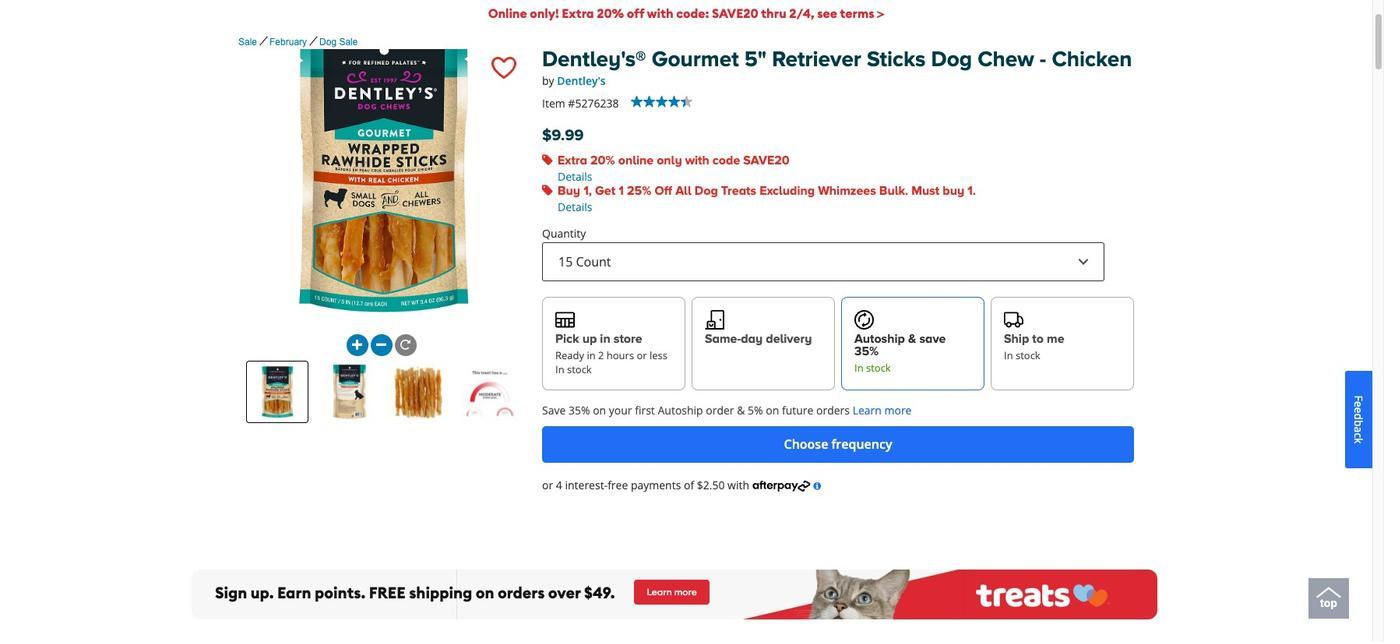 Task type: describe. For each thing, give the bounding box(es) containing it.
same-day delivery
[[705, 331, 812, 347]]

or 4 interest-free payments of $2.50 with
[[542, 477, 752, 492]]

5"
[[745, 47, 767, 74]]

learn more link
[[635, 580, 710, 604]]

0 horizontal spatial &
[[737, 403, 745, 417]]

online
[[488, 5, 527, 21]]

store
[[614, 331, 643, 347]]

c
[[1352, 433, 1367, 438]]

stock inside autoship & save 35% in stock
[[866, 360, 891, 374]]

up.
[[251, 583, 274, 602]]

order
[[706, 403, 734, 417]]

of
[[684, 477, 694, 492]]

1 vertical spatial save20
[[744, 152, 790, 169]]

buy
[[943, 183, 965, 199]]

zoomin image
[[352, 340, 362, 350]]

off
[[655, 183, 673, 199]]

2 e from the top
[[1352, 407, 1367, 413]]

top
[[1321, 597, 1338, 609]]

details for buy
[[558, 199, 593, 214]]

treats
[[721, 183, 757, 199]]

learn inside learn more link
[[647, 586, 672, 597]]

f
[[1352, 395, 1367, 401]]

sale link
[[238, 37, 257, 48]]

shipping
[[409, 583, 472, 602]]

free
[[369, 583, 406, 602]]

tag image for buy  1, get 1 25% off all dog treats excluding whimzees bulk. must buy 1.
[[542, 184, 553, 195]]

same-
[[705, 331, 741, 347]]

back to top image
[[1317, 581, 1342, 605]]

day
[[741, 331, 763, 347]]

autoship inside autoship & save 35% in stock
[[855, 331, 905, 347]]

save inside autoship & save 35% in stock
[[920, 331, 946, 347]]

sign up. earn points. free shipping on orders over $49.
[[215, 583, 615, 602]]

5276238
[[575, 96, 619, 111]]

buy
[[558, 183, 581, 199]]

hours
[[607, 348, 634, 362]]

f e e d b a c k
[[1352, 395, 1367, 444]]

in down "ready"
[[556, 362, 565, 376]]

0 vertical spatial orders
[[817, 403, 850, 417]]

item
[[542, 96, 566, 111]]

your
[[609, 403, 632, 417]]

only
[[657, 152, 682, 169]]

1 vertical spatial more
[[675, 586, 697, 597]]

dentley's®
[[542, 47, 646, 74]]

excluding
[[760, 183, 815, 199]]

retriever
[[772, 47, 862, 74]]

sticks
[[867, 47, 926, 74]]

terms
[[840, 5, 875, 21]]

zoomout image
[[376, 340, 386, 350]]

less
[[650, 348, 668, 362]]

february link
[[270, 37, 307, 48]]

b
[[1352, 420, 1367, 427]]

1 vertical spatial 35%
[[569, 403, 590, 417]]

dog sale link
[[320, 37, 358, 48]]

25%
[[627, 183, 652, 199]]

over
[[548, 583, 581, 602]]

me
[[1047, 331, 1065, 347]]

must
[[912, 183, 940, 199]]

february
[[270, 37, 307, 48]]

to
[[1033, 331, 1044, 347]]

up
[[583, 331, 597, 347]]

item # 5276238
[[542, 96, 619, 111]]

1 vertical spatial extra
[[558, 152, 587, 169]]

stock inside ship to me in stock
[[1016, 348, 1041, 362]]

payments
[[631, 477, 681, 492]]

35% inside autoship & save 35% in stock
[[855, 343, 879, 360]]

learn more
[[647, 586, 697, 597]]

in inside ship to me in stock
[[1004, 348, 1013, 362]]

2
[[598, 348, 604, 362]]

get
[[595, 183, 616, 199]]

1,
[[584, 183, 592, 199]]

details link for extra
[[558, 169, 593, 184]]

all
[[676, 183, 692, 199]]

ship
[[1004, 331, 1030, 347]]

1 sale from the left
[[238, 37, 257, 48]]

points.
[[315, 583, 366, 602]]

0 horizontal spatial save
[[542, 403, 566, 417]]

frequency
[[832, 435, 893, 452]]

autoship & save 35% in stock
[[855, 331, 946, 374]]

gourmet
[[652, 47, 739, 74]]

k
[[1352, 438, 1367, 444]]

dentley's® gourmet 5" retriever sticks dog chew - chicken by dentley's
[[542, 47, 1132, 88]]

dentley's link
[[557, 73, 606, 88]]

see
[[818, 5, 838, 21]]

ship to me in stock
[[1004, 331, 1065, 362]]

details link for buy
[[558, 199, 593, 214]]



Task type: locate. For each thing, give the bounding box(es) containing it.
#
[[568, 96, 575, 111]]

off
[[627, 5, 645, 21]]

in
[[600, 331, 611, 347], [587, 348, 596, 362], [1004, 348, 1013, 362], [855, 360, 864, 374], [556, 362, 565, 376]]

1 details from the top
[[558, 169, 593, 184]]

thru
[[761, 5, 787, 21]]

1 horizontal spatial more
[[885, 403, 912, 417]]

&
[[909, 331, 917, 347], [737, 403, 745, 417]]

dog left chew
[[932, 47, 973, 74]]

0 vertical spatial more
[[885, 403, 912, 417]]

0 horizontal spatial dog
[[320, 37, 337, 48]]

1 vertical spatial details link
[[558, 199, 593, 214]]

>
[[878, 5, 885, 21]]

learn up frequency
[[853, 403, 882, 417]]

ready
[[556, 348, 584, 362]]

choose
[[784, 435, 829, 452]]

quantity
[[542, 226, 586, 240]]

1 horizontal spatial learn
[[853, 403, 882, 417]]

0 vertical spatial tag image
[[542, 154, 553, 165]]

1 vertical spatial orders
[[498, 583, 545, 602]]

in right up
[[600, 331, 611, 347]]

1 horizontal spatial save
[[920, 331, 946, 347]]

1 vertical spatial save
[[542, 403, 566, 417]]

2 tag image from the top
[[542, 184, 553, 195]]

online only! extra 20% off with code: save20 thru 2/4, see terms > link
[[488, 5, 885, 21]]

whimzees
[[818, 183, 876, 199]]

2 details from the top
[[558, 199, 593, 214]]

sale
[[238, 37, 257, 48], [339, 37, 358, 48]]

5%
[[748, 403, 763, 417]]

autoship
[[855, 331, 905, 347], [658, 403, 703, 417]]

or inside "pick up in store ready in 2 hours or less in stock"
[[637, 348, 647, 362]]

details for extra
[[558, 169, 593, 184]]

dog inside dentley's® gourmet 5" retriever sticks dog chew - chicken by dentley's
[[932, 47, 973, 74]]

20%
[[597, 5, 624, 21], [591, 152, 615, 169]]

learn
[[853, 403, 882, 417], [647, 586, 672, 597]]

2/4,
[[790, 5, 815, 21]]

2 horizontal spatial on
[[766, 403, 779, 417]]

20% left off
[[597, 5, 624, 21]]

1.
[[968, 183, 976, 199]]

orders up choose frequency
[[817, 403, 850, 417]]

0 vertical spatial extra
[[562, 5, 594, 21]]

0 horizontal spatial stock
[[567, 362, 592, 376]]

choose frequency button
[[542, 426, 1135, 462]]

sale right the february link
[[339, 37, 358, 48]]

1 vertical spatial 20%
[[591, 152, 615, 169]]

with right $2.50 at the bottom right of the page
[[728, 477, 750, 492]]

0 vertical spatial &
[[909, 331, 917, 347]]

sign
[[215, 583, 247, 602]]

e up d at the right bottom of the page
[[1352, 401, 1367, 407]]

0 vertical spatial save
[[920, 331, 946, 347]]

in down "ship"
[[1004, 348, 1013, 362]]

1 vertical spatial with
[[685, 152, 710, 169]]

code
[[713, 152, 740, 169]]

chew
[[978, 47, 1035, 74]]

$49.
[[584, 583, 615, 602]]

orders
[[817, 403, 850, 417], [498, 583, 545, 602]]

details left get
[[558, 169, 593, 184]]

online
[[618, 152, 654, 169]]

bulk.
[[880, 183, 909, 199]]

0 vertical spatial details
[[558, 169, 593, 184]]

2 horizontal spatial with
[[728, 477, 750, 492]]

not favorited image
[[492, 57, 517, 79]]

0 vertical spatial with
[[647, 5, 674, 21]]

tag image for extra 20% online only with code save20
[[542, 154, 553, 165]]

1 details link from the top
[[558, 169, 593, 184]]

with
[[647, 5, 674, 21], [685, 152, 710, 169], [728, 477, 750, 492]]

by
[[542, 73, 554, 88]]

2 vertical spatial with
[[728, 477, 750, 492]]

d
[[1352, 413, 1367, 420]]

with right only
[[685, 152, 710, 169]]

0 horizontal spatial 35%
[[569, 403, 590, 417]]

dog right the february link
[[320, 37, 337, 48]]

dog
[[320, 37, 337, 48], [932, 47, 973, 74], [695, 183, 718, 199]]

details
[[558, 169, 593, 184], [558, 199, 593, 214]]

or
[[637, 348, 647, 362], [542, 477, 553, 492]]

1 tag image from the top
[[542, 154, 553, 165]]

dog sale
[[320, 37, 358, 48]]

35%
[[855, 343, 879, 360], [569, 403, 590, 417]]

$2.50
[[697, 477, 725, 492]]

0 horizontal spatial or
[[542, 477, 553, 492]]

e
[[1352, 401, 1367, 407], [1352, 407, 1367, 413]]

0 vertical spatial 20%
[[597, 5, 624, 21]]

1
[[619, 183, 624, 199]]

sale left the february link
[[238, 37, 257, 48]]

0 horizontal spatial more
[[675, 586, 697, 597]]

in up frequency
[[855, 360, 864, 374]]

extra right only!
[[562, 5, 594, 21]]

1 horizontal spatial autoship
[[855, 331, 905, 347]]

orders left over at the bottom of the page
[[498, 583, 545, 602]]

0 vertical spatial 35%
[[855, 343, 879, 360]]

code:
[[677, 5, 709, 21]]

details link up quantity
[[558, 199, 593, 214]]

only!
[[530, 5, 559, 21]]

0 horizontal spatial learn
[[647, 586, 672, 597]]

pick up in store ready in 2 hours or less in stock
[[556, 331, 668, 376]]

free
[[608, 477, 628, 492]]

0 vertical spatial learn
[[853, 403, 882, 417]]

extra down $9.99
[[558, 152, 587, 169]]

0 vertical spatial autoship
[[855, 331, 905, 347]]

1 vertical spatial learn
[[647, 586, 672, 597]]

1 horizontal spatial sale
[[339, 37, 358, 48]]

1 horizontal spatial with
[[685, 152, 710, 169]]

1 horizontal spatial dog
[[695, 183, 718, 199]]

0 vertical spatial details link
[[558, 169, 593, 184]]

1 vertical spatial &
[[737, 403, 745, 417]]

1 horizontal spatial 35%
[[855, 343, 879, 360]]

f e e d b a c k button
[[1346, 371, 1373, 468]]

$9.99
[[542, 126, 584, 146]]

in left 2 at left
[[587, 348, 596, 362]]

20% up get
[[591, 152, 615, 169]]

1 horizontal spatial on
[[593, 403, 606, 417]]

0 vertical spatial or
[[637, 348, 647, 362]]

e down f
[[1352, 407, 1367, 413]]

1 horizontal spatial orders
[[817, 403, 850, 417]]

0 horizontal spatial autoship
[[658, 403, 703, 417]]

2 horizontal spatial dog
[[932, 47, 973, 74]]

1 horizontal spatial or
[[637, 348, 647, 362]]

& inside autoship & save 35% in stock
[[909, 331, 917, 347]]

tag image down $9.99
[[542, 154, 553, 165]]

0 horizontal spatial orders
[[498, 583, 545, 602]]

1 horizontal spatial &
[[909, 331, 917, 347]]

2 details link from the top
[[558, 199, 593, 214]]

1 horizontal spatial stock
[[866, 360, 891, 374]]

2 sale from the left
[[339, 37, 358, 48]]

future
[[782, 403, 814, 417]]

1 e from the top
[[1352, 401, 1367, 407]]

chicken
[[1052, 47, 1132, 74]]

pick
[[556, 331, 579, 347]]

delivery
[[766, 331, 812, 347]]

a
[[1352, 427, 1367, 433]]

stock inside "pick up in store ready in 2 hours or less in stock"
[[567, 362, 592, 376]]

earn
[[277, 583, 311, 602]]

0 horizontal spatial on
[[476, 583, 494, 602]]

0 vertical spatial save20
[[712, 5, 759, 21]]

online only! extra 20% off with code: save20 thru 2/4, see terms >
[[488, 5, 885, 21]]

choose frequency
[[784, 435, 893, 452]]

dentley's
[[557, 73, 606, 88]]

save
[[920, 331, 946, 347], [542, 403, 566, 417]]

save20 left thru
[[712, 5, 759, 21]]

details up quantity
[[558, 199, 593, 214]]

0 horizontal spatial with
[[647, 5, 674, 21]]

-
[[1040, 47, 1047, 74]]

1 vertical spatial or
[[542, 477, 553, 492]]

or left 4
[[542, 477, 553, 492]]

1 vertical spatial details
[[558, 199, 593, 214]]

0 horizontal spatial sale
[[238, 37, 257, 48]]

tag image
[[542, 154, 553, 165], [542, 184, 553, 195]]

buy  1, get 1 25% off all dog treats excluding whimzees bulk. must buy 1.
[[558, 183, 976, 199]]

interest-
[[565, 477, 608, 492]]

or left less
[[637, 348, 647, 362]]

on left your
[[593, 403, 606, 417]]

reset image
[[401, 340, 411, 350]]

2 horizontal spatial stock
[[1016, 348, 1041, 362]]

dog right all in the top left of the page
[[695, 183, 718, 199]]

details link left get
[[558, 169, 593, 184]]

4
[[556, 477, 562, 492]]

save  35% on your first autoship order & 5% on future orders learn more
[[542, 403, 912, 417]]

save20
[[712, 5, 759, 21], [744, 152, 790, 169]]

learn right the $49.
[[647, 586, 672, 597]]

1 vertical spatial autoship
[[658, 403, 703, 417]]

1 vertical spatial tag image
[[542, 184, 553, 195]]

with right off
[[647, 5, 674, 21]]

in inside autoship & save 35% in stock
[[855, 360, 864, 374]]

on right 5%
[[766, 403, 779, 417]]

save20 up buy  1, get 1 25% off all dog treats excluding whimzees bulk. must buy 1.
[[744, 152, 790, 169]]

on right "shipping"
[[476, 583, 494, 602]]

tag image left buy
[[542, 184, 553, 195]]

extra 20% online only with code save20
[[558, 152, 790, 169]]



Task type: vqa. For each thing, say whether or not it's contained in the screenshot.
"once-"
no



